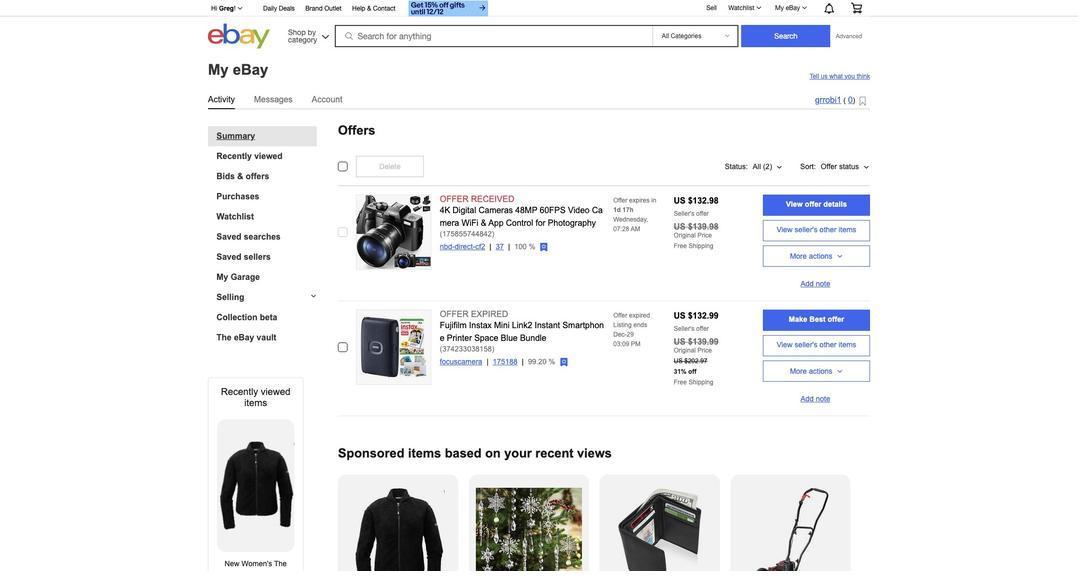 Task type: locate. For each thing, give the bounding box(es) containing it.
0 vertical spatial price
[[698, 232, 712, 239]]

offer up 4k
[[440, 195, 469, 204]]

1 vertical spatial watchlist
[[217, 212, 254, 221]]

us left $132.98
[[674, 196, 686, 205]]

make this page your my ebay homepage image
[[860, 96, 866, 106]]

0 vertical spatial actions
[[809, 252, 833, 260]]

) left make this page your my ebay homepage icon
[[853, 96, 856, 105]]

saved
[[217, 232, 242, 241], [217, 252, 242, 261]]

help & contact link
[[352, 3, 396, 15]]

0 vertical spatial my
[[775, 4, 784, 12]]

1 add note from the top
[[801, 280, 831, 288]]

) inside the offer received 4k digital cameras 48mp 60fps video ca mera wifi & app control for photography ( 175855744842 )
[[492, 230, 495, 238]]

am
[[631, 225, 640, 233]]

1 vertical spatial my
[[208, 61, 229, 78]]

0 vertical spatial more actions button
[[763, 245, 870, 267]]

saved inside saved sellers link
[[217, 252, 242, 261]]

offer up fujifilm
[[440, 310, 469, 319]]

0 vertical spatial add note
[[801, 280, 831, 288]]

0 vertical spatial saved
[[217, 232, 242, 241]]

delete
[[379, 162, 401, 171]]

2 horizontal spatial &
[[481, 218, 487, 227]]

view seller's other items down view offer details link
[[777, 226, 857, 234]]

seller's inside us $132.98 seller's offer us $139.98 original price free shipping
[[674, 210, 695, 217]]

view seller's other items link for us $139.98
[[763, 220, 870, 241]]

0
[[848, 96, 853, 105]]

price down $139.98 at the right of the page
[[698, 232, 712, 239]]

1 horizontal spatial &
[[367, 5, 371, 12]]

offer left "details"
[[805, 200, 822, 209]]

items
[[839, 226, 857, 234], [839, 341, 857, 349], [244, 398, 267, 408], [408, 446, 441, 460]]

1 vertical spatial seller's
[[795, 341, 818, 349]]

1 shipping from the top
[[689, 242, 714, 250]]

more
[[790, 252, 807, 260], [790, 367, 807, 376]]

us left $139.99
[[674, 337, 686, 346]]

my inside account navigation
[[775, 4, 784, 12]]

saved searches
[[217, 232, 281, 241]]

1 original from the top
[[674, 232, 696, 239]]

0 vertical spatial view seller's other items link
[[763, 220, 870, 241]]

& for offers
[[237, 172, 243, 181]]

None submit
[[742, 25, 831, 47]]

2 view seller's other items from the top
[[777, 341, 857, 349]]

1 view seller's other items link from the top
[[763, 220, 870, 241]]

1 seller's from the top
[[795, 226, 818, 234]]

0 vertical spatial shipping
[[689, 242, 714, 250]]

offer down $132.98
[[697, 210, 709, 217]]

0 vertical spatial (
[[844, 96, 846, 105]]

1 free from the top
[[674, 242, 687, 250]]

1 more actions from the top
[[790, 252, 833, 260]]

watchlist link right sell at the top right
[[723, 2, 766, 14]]

offer inside us $132.99 seller's offer us $139.99 original price us $202.97 31% off free shipping
[[697, 325, 709, 333]]

seller's down $132.99
[[674, 325, 695, 333]]

seller's down make
[[795, 341, 818, 349]]

0 vertical spatial add
[[801, 280, 814, 288]]

$202.97
[[685, 357, 708, 365]]

actions for us $139.98
[[809, 252, 833, 260]]

my ebay inside main content
[[208, 61, 268, 78]]

& right help
[[367, 5, 371, 12]]

us left $139.98 at the right of the page
[[674, 222, 686, 231]]

1 vertical spatial view seller's other items
[[777, 341, 857, 349]]

the up furry
[[274, 560, 287, 568]]

1 vertical spatial offer
[[440, 310, 469, 319]]

saved for saved searches
[[217, 232, 242, 241]]

2 free from the top
[[674, 379, 687, 386]]

1 vertical spatial recently
[[221, 387, 258, 397]]

collection
[[217, 313, 258, 322]]

get an extra 15% off image
[[408, 1, 488, 16]]

0 link
[[848, 96, 853, 105]]

shop by category button
[[283, 24, 331, 46]]

31%
[[674, 368, 687, 376]]

0 vertical spatial original
[[674, 232, 696, 239]]

1 vertical spatial more actions
[[790, 367, 833, 376]]

0 vertical spatial my ebay
[[775, 4, 800, 12]]

1 seller's from the top
[[674, 210, 695, 217]]

sellers
[[244, 252, 271, 261]]

0 vertical spatial watchlist
[[729, 4, 755, 12]]

5 us from the top
[[674, 357, 683, 365]]

other down make best offer link
[[820, 341, 837, 349]]

more for us $139.99
[[790, 367, 807, 376]]

2 seller's from the top
[[674, 325, 695, 333]]

2 add note button from the top
[[763, 386, 870, 407]]

1 horizontal spatial %
[[549, 357, 555, 366]]

off
[[689, 368, 697, 376]]

1 horizontal spatial my ebay
[[775, 4, 800, 12]]

3 us from the top
[[674, 311, 686, 320]]

offer for us $132.99
[[614, 312, 628, 319]]

view seller's other items for us $139.98
[[777, 226, 857, 234]]

0 vertical spatial seller's
[[795, 226, 818, 234]]

watchlist link
[[723, 2, 766, 14], [217, 212, 317, 222]]

1 vertical spatial price
[[698, 347, 712, 354]]

) down app
[[492, 230, 495, 238]]

add for us $139.98
[[801, 280, 814, 288]]

2 seller's from the top
[[795, 341, 818, 349]]

0 horizontal spatial &
[[237, 172, 243, 181]]

2 note from the top
[[816, 395, 831, 404]]

offer up 1d
[[614, 197, 628, 204]]

view seller's other items
[[777, 226, 857, 234], [777, 341, 857, 349]]

2 more from the top
[[790, 367, 807, 376]]

watchlist right sell at the top right
[[729, 4, 755, 12]]

(2)
[[763, 162, 772, 171]]

99.20
[[528, 357, 547, 366]]

1 vertical spatial view seller's other items link
[[763, 335, 870, 356]]

1 vertical spatial actions
[[809, 367, 833, 376]]

1 add note button from the top
[[763, 271, 870, 292]]

1 price from the top
[[698, 232, 712, 239]]

0 vertical spatial seller's
[[674, 210, 695, 217]]

$139.99
[[688, 337, 719, 346]]

price down $139.99
[[698, 347, 712, 354]]

view down view offer details link
[[777, 226, 793, 234]]

0 horizontal spatial watchlist
[[217, 212, 254, 221]]

seller's down view offer details link
[[795, 226, 818, 234]]

1 horizontal spatial watchlist link
[[723, 2, 766, 14]]

watchlist inside account navigation
[[729, 4, 755, 12]]

offer for 4k
[[440, 195, 469, 204]]

ebay for my ebay link
[[786, 4, 800, 12]]

women's
[[242, 560, 272, 568]]

2 us from the top
[[674, 222, 686, 231]]

0 vertical spatial other
[[820, 226, 837, 234]]

0 vertical spatial viewed
[[254, 152, 283, 161]]

view seller's other items link down view offer details link
[[763, 220, 870, 241]]

offer inside offer expired fujifilm instax mini link2 instant smartphon e printer space blue bundle ( 374233038158 )
[[440, 310, 469, 319]]

0 vertical spatial more actions
[[790, 252, 833, 260]]

4k digital cameras 48mp 60fps video ca mera wifi & app control for photography link
[[440, 206, 603, 227]]

add note
[[801, 280, 831, 288], [801, 395, 831, 404]]

( down e
[[440, 345, 442, 353]]

1 vertical spatial other
[[820, 341, 837, 349]]

note for us $139.99
[[816, 395, 831, 404]]

& inside account navigation
[[367, 5, 371, 12]]

1 vertical spatial note
[[816, 395, 831, 404]]

collection beta
[[217, 313, 277, 322]]

2 more actions button from the top
[[763, 361, 870, 382]]

actions down make best offer link
[[809, 367, 833, 376]]

recently inside recently viewed items
[[221, 387, 258, 397]]

0 vertical spatial free
[[674, 242, 687, 250]]

ebay inside account navigation
[[786, 4, 800, 12]]

1 view seller's other items from the top
[[777, 226, 857, 234]]

offer up listing
[[614, 312, 628, 319]]

0 vertical spatial offer
[[440, 195, 469, 204]]

1 vertical spatial more
[[790, 367, 807, 376]]

original inside us $132.98 seller's offer us $139.98 original price free shipping
[[674, 232, 696, 239]]

1 vertical spatial original
[[674, 347, 696, 354]]

1 actions from the top
[[809, 252, 833, 260]]

recently for recently viewed items
[[221, 387, 258, 397]]

( inside the offer received 4k digital cameras 48mp 60fps video ca mera wifi & app control for photography ( 175855744842 )
[[440, 230, 442, 238]]

shipping down $139.98 at the right of the page
[[689, 242, 714, 250]]

add
[[801, 280, 814, 288], [801, 395, 814, 404]]

0 vertical spatial )
[[853, 96, 856, 105]]

viewed
[[254, 152, 283, 161], [261, 387, 291, 397]]

2 vertical spatial )
[[492, 345, 495, 353]]

printer
[[447, 334, 472, 343]]

view seller's other items down make best offer link
[[777, 341, 857, 349]]

other for us $139.99
[[820, 341, 837, 349]]

add note button
[[763, 271, 870, 292], [763, 386, 870, 407]]

offer inside the offer expires in 1d 17h wednesday, 07:28 am
[[614, 197, 628, 204]]

nbd-direct-cf2 link
[[440, 242, 496, 251]]

fujifilm instax mini link2 instant smartphone printer space blue bundle image
[[357, 310, 431, 385]]

4k digital cameras 48mp 60fps video camera wifi & app control for photography image
[[357, 195, 431, 269]]

seller's inside us $132.99 seller's offer us $139.99 original price us $202.97 31% off free shipping
[[674, 325, 695, 333]]

for
[[536, 218, 546, 227]]

& left app
[[481, 218, 487, 227]]

messages link
[[254, 93, 293, 106]]

fujifilm
[[440, 321, 467, 330]]

view seller's other items link for us $139.99
[[763, 335, 870, 356]]

the
[[217, 333, 232, 342], [274, 560, 287, 568]]

my for my garage link
[[217, 273, 228, 282]]

1 vertical spatial free
[[674, 379, 687, 386]]

0 vertical spatial %
[[529, 242, 536, 251]]

1 horizontal spatial watchlist
[[729, 4, 755, 12]]

other down "details"
[[820, 226, 837, 234]]

original inside us $132.99 seller's offer us $139.99 original price us $202.97 31% off free shipping
[[674, 347, 696, 354]]

0 vertical spatial recently
[[217, 152, 252, 161]]

2 original from the top
[[674, 347, 696, 354]]

1 vertical spatial )
[[492, 230, 495, 238]]

saved inside "saved searches" link
[[217, 232, 242, 241]]

1 vertical spatial my ebay
[[208, 61, 268, 78]]

1 vertical spatial add
[[801, 395, 814, 404]]

2 actions from the top
[[809, 367, 833, 376]]

1 vertical spatial %
[[549, 357, 555, 366]]

more actions button down view offer details link
[[763, 245, 870, 267]]

new
[[225, 560, 240, 568]]

vault
[[257, 333, 276, 342]]

( down mera
[[440, 230, 442, 238]]

view down sort:
[[786, 200, 803, 209]]

2 add from the top
[[801, 395, 814, 404]]

offer left "status"
[[821, 162, 837, 171]]

1 vertical spatial seller's
[[674, 325, 695, 333]]

add note for us $139.98
[[801, 280, 831, 288]]

1 vertical spatial viewed
[[261, 387, 291, 397]]

1 note from the top
[[816, 280, 831, 288]]

messages
[[254, 95, 293, 104]]

view for us $132.98
[[777, 226, 793, 234]]

2 view seller's other items link from the top
[[763, 335, 870, 356]]

outlet
[[324, 5, 342, 12]]

viewed inside recently viewed items
[[261, 387, 291, 397]]

1 horizontal spatial the
[[274, 560, 287, 568]]

37
[[496, 242, 504, 251]]

view seller's other items link down make best offer link
[[763, 335, 870, 356]]

0 vertical spatial &
[[367, 5, 371, 12]]

2 saved from the top
[[217, 252, 242, 261]]

sell link
[[702, 4, 722, 11]]

grrobi1
[[815, 96, 842, 105]]

saved up my garage
[[217, 252, 242, 261]]

recent
[[536, 446, 574, 460]]

think
[[857, 72, 870, 80]]

offer down $132.99
[[697, 325, 709, 333]]

view down make
[[777, 341, 793, 349]]

( inside "grrobi1 ( 0 )"
[[844, 96, 846, 105]]

actions down view offer details link
[[809, 252, 833, 260]]

your
[[504, 446, 532, 460]]

my ebay
[[775, 4, 800, 12], [208, 61, 268, 78]]

2 shipping from the top
[[689, 379, 714, 386]]

cf2
[[476, 242, 485, 251]]

category
[[288, 35, 317, 44]]

% right 100
[[529, 242, 536, 251]]

1 vertical spatial add note button
[[763, 386, 870, 407]]

0 vertical spatial ebay
[[786, 4, 800, 12]]

saved sellers link
[[217, 252, 317, 262]]

more actions for us $139.98
[[790, 252, 833, 260]]

0 vertical spatial the
[[217, 333, 232, 342]]

% right "99.20"
[[549, 357, 555, 366]]

1 add from the top
[[801, 280, 814, 288]]

1 vertical spatial &
[[237, 172, 243, 181]]

2 add note from the top
[[801, 395, 831, 404]]

my
[[775, 4, 784, 12], [208, 61, 229, 78], [217, 273, 228, 282]]

1 other from the top
[[820, 226, 837, 234]]

make best offer link
[[763, 310, 870, 331]]

offers
[[246, 172, 269, 181]]

the down collection
[[217, 333, 232, 342]]

1 more from the top
[[790, 252, 807, 260]]

watchlist inside my ebay main content
[[217, 212, 254, 221]]

1 vertical spatial offer
[[614, 197, 628, 204]]

us up the '31%'
[[674, 357, 683, 365]]

& right bids
[[237, 172, 243, 181]]

2 vertical spatial my
[[217, 273, 228, 282]]

1 vertical spatial more actions button
[[763, 361, 870, 382]]

2 vertical spatial &
[[481, 218, 487, 227]]

60fps
[[540, 206, 566, 215]]

viewed inside recently viewed link
[[254, 152, 283, 161]]

sponsored items based on your recent views
[[338, 446, 612, 460]]

1 vertical spatial saved
[[217, 252, 242, 261]]

0 vertical spatial view seller's other items
[[777, 226, 857, 234]]

expired
[[629, 312, 650, 319]]

my for my ebay link
[[775, 4, 784, 12]]

my garage
[[217, 273, 260, 282]]

37 link
[[496, 242, 515, 251]]

selling
[[217, 293, 244, 302]]

us left $132.99
[[674, 311, 686, 320]]

offer inside offer expired listing ends dec-29 03:09 pm
[[614, 312, 628, 319]]

2 vertical spatial (
[[440, 345, 442, 353]]

view seller's other items for us $139.99
[[777, 341, 857, 349]]

add note button for us $139.99
[[763, 386, 870, 407]]

watchlist for top watchlist link
[[729, 4, 755, 12]]

watchlist down purchases
[[217, 212, 254, 221]]

48mp
[[516, 206, 538, 215]]

contact
[[373, 5, 396, 12]]

none submit inside shop by category banner
[[742, 25, 831, 47]]

seller's up $139.98 at the right of the page
[[674, 210, 695, 217]]

price inside us $132.99 seller's offer us $139.99 original price us $202.97 31% off free shipping
[[698, 347, 712, 354]]

grrobi1 link
[[815, 96, 842, 105]]

face
[[239, 570, 256, 572]]

delete button
[[356, 156, 424, 177]]

offer for fujifilm
[[440, 310, 469, 319]]

status:
[[725, 162, 748, 171]]

2 vertical spatial offer
[[614, 312, 628, 319]]

more actions down make best offer link
[[790, 367, 833, 376]]

) inside "grrobi1 ( 0 )"
[[853, 96, 856, 105]]

shipping down off
[[689, 379, 714, 386]]

what
[[830, 72, 843, 80]]

make
[[789, 315, 808, 324]]

offer right best
[[828, 315, 845, 324]]

original down $139.98 at the right of the page
[[674, 232, 696, 239]]

1 more actions button from the top
[[763, 245, 870, 267]]

garage
[[231, 273, 260, 282]]

recently
[[217, 152, 252, 161], [221, 387, 258, 397]]

2 more actions from the top
[[790, 367, 833, 376]]

0 vertical spatial add note button
[[763, 271, 870, 292]]

price
[[698, 232, 712, 239], [698, 347, 712, 354]]

0 vertical spatial note
[[816, 280, 831, 288]]

the inside new women's the north face furry hig
[[274, 560, 287, 568]]

more actions button down make best offer link
[[763, 361, 870, 382]]

offer
[[440, 195, 469, 204], [440, 310, 469, 319]]

shipping
[[689, 242, 714, 250], [689, 379, 714, 386]]

note for us $139.98
[[816, 280, 831, 288]]

( left '0' 'link'
[[844, 96, 846, 105]]

offer inside the offer received 4k digital cameras 48mp 60fps video ca mera wifi & app control for photography ( 175855744842 )
[[440, 195, 469, 204]]

grrobi1 ( 0 )
[[815, 96, 856, 105]]

2 price from the top
[[698, 347, 712, 354]]

0 horizontal spatial my ebay
[[208, 61, 268, 78]]

original up $202.97
[[674, 347, 696, 354]]

1 vertical spatial view
[[777, 226, 793, 234]]

view offer details
[[786, 200, 847, 209]]

( inside offer expired fujifilm instax mini link2 instant smartphon e printer space blue bundle ( 374233038158 )
[[440, 345, 442, 353]]

1 saved from the top
[[217, 232, 242, 241]]

1 vertical spatial shipping
[[689, 379, 714, 386]]

$139.98
[[688, 222, 719, 231]]

% for app
[[529, 242, 536, 251]]

0 horizontal spatial %
[[529, 242, 536, 251]]

free
[[674, 242, 687, 250], [674, 379, 687, 386]]

more actions button for us $139.98
[[763, 245, 870, 267]]

1 vertical spatial add note
[[801, 395, 831, 404]]

advanced link
[[831, 25, 868, 47]]

viewed for recently viewed
[[254, 152, 283, 161]]

100 %
[[515, 242, 536, 251]]

saved up saved sellers
[[217, 232, 242, 241]]

1 vertical spatial (
[[440, 230, 442, 238]]

1 vertical spatial the
[[274, 560, 287, 568]]

shop by category
[[288, 28, 317, 44]]

2 vertical spatial view
[[777, 341, 793, 349]]

2 other from the top
[[820, 341, 837, 349]]

details
[[824, 200, 847, 209]]

2 offer from the top
[[440, 310, 469, 319]]

fujifilm instax mini link2 instant smartphon e printer space blue bundle link
[[440, 321, 604, 343]]

collection beta link
[[217, 313, 317, 322]]

0 vertical spatial view
[[786, 200, 803, 209]]

) down space
[[492, 345, 495, 353]]

&
[[367, 5, 371, 12], [237, 172, 243, 181], [481, 218, 487, 227]]

374233038158
[[442, 345, 492, 353]]

brand
[[306, 5, 323, 12]]

watchlist link up "saved searches" link
[[217, 212, 317, 222]]

0 vertical spatial more
[[790, 252, 807, 260]]

app
[[489, 218, 504, 227]]

1 offer from the top
[[440, 195, 469, 204]]

99.20 %
[[528, 357, 555, 366]]

saved for saved sellers
[[217, 252, 242, 261]]

price inside us $132.98 seller's offer us $139.98 original price free shipping
[[698, 232, 712, 239]]

2 vertical spatial ebay
[[234, 333, 254, 342]]

1 vertical spatial watchlist link
[[217, 212, 317, 222]]

more actions down view offer details link
[[790, 252, 833, 260]]



Task type: describe. For each thing, give the bounding box(es) containing it.
0 horizontal spatial watchlist link
[[217, 212, 317, 222]]

) inside offer expired fujifilm instax mini link2 instant smartphon e printer space blue bundle ( 374233038158 )
[[492, 345, 495, 353]]

sponsored
[[338, 446, 405, 460]]

ebay for the ebay vault link
[[234, 333, 254, 342]]

sort: offer status
[[801, 162, 859, 171]]

help & contact
[[352, 5, 396, 12]]

advanced
[[836, 33, 862, 39]]

purchases link
[[217, 192, 317, 201]]

brand outlet
[[306, 5, 342, 12]]

recently viewed items
[[221, 387, 291, 408]]

all
[[753, 162, 761, 171]]

the ebay vault
[[217, 333, 276, 342]]

seller's for $139.99
[[674, 325, 695, 333]]

account navigation
[[205, 0, 870, 18]]

actions for us $139.99
[[809, 367, 833, 376]]

$132.98
[[688, 196, 719, 205]]

wednesday,
[[614, 216, 648, 223]]

ends
[[634, 321, 648, 329]]

% for bundle
[[549, 357, 555, 366]]

original for $139.99
[[674, 347, 696, 354]]

more actions for us $139.99
[[790, 367, 833, 376]]

seller's for us $139.99
[[795, 341, 818, 349]]

link2
[[512, 321, 532, 330]]

4 us from the top
[[674, 337, 686, 346]]

add note button for us $139.98
[[763, 271, 870, 292]]

1d
[[614, 206, 621, 214]]

space
[[474, 334, 499, 343]]

daily
[[263, 5, 277, 12]]

free inside us $132.98 seller's offer us $139.98 original price free shipping
[[674, 242, 687, 250]]

free inside us $132.99 seller's offer us $139.99 original price us $202.97 31% off free shipping
[[674, 379, 687, 386]]

add for us $139.99
[[801, 395, 814, 404]]

tell
[[810, 72, 819, 80]]

cameras
[[479, 206, 513, 215]]

furry
[[258, 570, 275, 572]]

north
[[219, 570, 237, 572]]

bundle
[[520, 334, 547, 343]]

my garage link
[[217, 273, 317, 282]]

seller's for $139.98
[[674, 210, 695, 217]]

offer expired listing ends dec-29 03:09 pm
[[614, 312, 650, 348]]

03:09
[[614, 340, 629, 348]]

received
[[471, 195, 515, 204]]

video
[[568, 206, 590, 215]]

new women's the north face furry hig link
[[217, 420, 295, 572]]

photography
[[548, 218, 596, 227]]

Search for anything text field
[[336, 26, 651, 46]]

& for contact
[[367, 5, 371, 12]]

ca
[[592, 206, 603, 215]]

based
[[445, 446, 482, 460]]

viewed for recently viewed items
[[261, 387, 291, 397]]

control
[[506, 218, 533, 227]]

you
[[845, 72, 855, 80]]

175855744842
[[442, 230, 492, 238]]

instant
[[535, 321, 560, 330]]

0 vertical spatial offer
[[821, 162, 837, 171]]

offer for us $132.98
[[614, 197, 628, 204]]

$132.99
[[688, 311, 719, 320]]

price for $139.99
[[698, 347, 712, 354]]

view offer details link
[[763, 195, 870, 216]]

mini
[[494, 321, 510, 330]]

0 vertical spatial watchlist link
[[723, 2, 766, 14]]

offer expires in 1d 17h wednesday, 07:28 am
[[614, 197, 657, 233]]

29
[[627, 331, 634, 338]]

searches
[[244, 232, 281, 241]]

add note for us $139.99
[[801, 395, 831, 404]]

watchlist for left watchlist link
[[217, 212, 254, 221]]

4k
[[440, 206, 450, 215]]

my ebay link
[[770, 2, 812, 14]]

deals
[[279, 5, 295, 12]]

us
[[821, 72, 828, 80]]

nbd-direct-cf2
[[440, 242, 485, 251]]

shipping inside us $132.99 seller's offer us $139.99 original price us $202.97 31% off free shipping
[[689, 379, 714, 386]]

view for us $132.99
[[777, 341, 793, 349]]

account
[[312, 95, 343, 104]]

digital
[[453, 206, 476, 215]]

shipping inside us $132.98 seller's offer us $139.98 original price free shipping
[[689, 242, 714, 250]]

summary
[[217, 131, 255, 140]]

offers
[[338, 123, 376, 137]]

my ebay main content
[[4, 51, 1074, 572]]

nbd-
[[440, 242, 455, 251]]

recently viewed
[[217, 152, 283, 161]]

more for us $139.98
[[790, 252, 807, 260]]

original for $139.98
[[674, 232, 696, 239]]

e
[[440, 334, 445, 343]]

0 horizontal spatial the
[[217, 333, 232, 342]]

status
[[839, 162, 859, 171]]

offer inside us $132.98 seller's offer us $139.98 original price free shipping
[[697, 210, 709, 217]]

account link
[[312, 93, 343, 106]]

hi
[[211, 5, 217, 12]]

wifi
[[462, 218, 479, 227]]

& inside the offer received 4k digital cameras 48mp 60fps video ca mera wifi & app control for photography ( 175855744842 )
[[481, 218, 487, 227]]

instax
[[469, 321, 492, 330]]

175188 link
[[493, 357, 528, 366]]

shop by category banner
[[205, 0, 870, 51]]

items inside recently viewed items
[[244, 398, 267, 408]]

tell us what you think
[[810, 72, 870, 80]]

smartphon
[[563, 321, 604, 330]]

activity link
[[208, 93, 235, 106]]

us $132.99 seller's offer us $139.99 original price us $202.97 31% off free shipping
[[674, 311, 719, 386]]

hi greg !
[[211, 5, 236, 12]]

the ebay vault link
[[217, 333, 317, 343]]

!
[[234, 5, 236, 12]]

1 us from the top
[[674, 196, 686, 205]]

in
[[652, 197, 657, 204]]

more actions button for us $139.99
[[763, 361, 870, 382]]

bids & offers link
[[217, 172, 317, 181]]

selling button
[[208, 293, 317, 302]]

your shopping cart image
[[851, 3, 863, 13]]

175188
[[493, 357, 518, 366]]

recently for recently viewed
[[217, 152, 252, 161]]

other for us $139.98
[[820, 226, 837, 234]]

purchases
[[217, 192, 260, 201]]

1 vertical spatial ebay
[[233, 61, 268, 78]]

my ebay inside account navigation
[[775, 4, 800, 12]]

best
[[810, 315, 826, 324]]

make best offer
[[789, 315, 845, 324]]

daily deals link
[[263, 3, 295, 15]]

mera
[[440, 218, 459, 227]]

seller's for us $139.98
[[795, 226, 818, 234]]

brand outlet link
[[306, 3, 342, 15]]

on
[[485, 446, 501, 460]]

sell
[[707, 4, 717, 11]]

price for $139.98
[[698, 232, 712, 239]]

by
[[308, 28, 316, 36]]



Task type: vqa. For each thing, say whether or not it's contained in the screenshot.
25%
no



